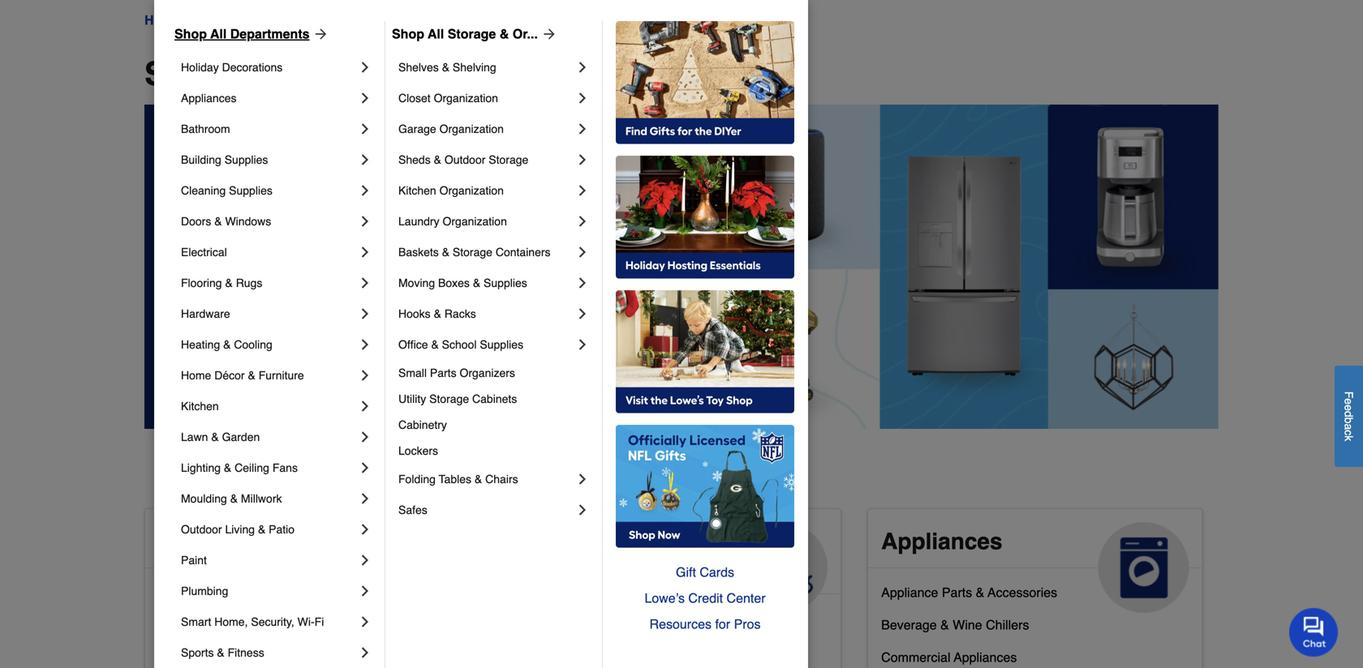 Task type: locate. For each thing, give the bounding box(es) containing it.
home
[[144, 13, 181, 28], [181, 369, 211, 382], [283, 529, 346, 555], [270, 650, 305, 665]]

0 vertical spatial parts
[[430, 367, 456, 380]]

0 horizontal spatial pet
[[520, 644, 539, 659]]

1 horizontal spatial shop
[[392, 26, 424, 41]]

small
[[398, 367, 427, 380]]

accessible up the sports
[[158, 618, 220, 633]]

security,
[[251, 616, 294, 629]]

kitchen for kitchen organization
[[398, 184, 436, 197]]

0 horizontal spatial parts
[[430, 367, 456, 380]]

0 vertical spatial kitchen
[[398, 184, 436, 197]]

shop up shelves
[[392, 26, 424, 41]]

organization down sheds & outdoor storage
[[439, 184, 504, 197]]

livestock
[[520, 611, 574, 626]]

chevron right image for laundry organization
[[574, 213, 591, 230]]

0 horizontal spatial kitchen
[[181, 400, 219, 413]]

pros
[[734, 617, 761, 632]]

storage inside sheds & outdoor storage link
[[489, 153, 529, 166]]

organization up sheds & outdoor storage
[[439, 123, 504, 136]]

closet
[[398, 92, 431, 105]]

chevron right image for hooks & racks
[[574, 306, 591, 322]]

chevron right image for doors & windows
[[357, 213, 373, 230]]

holiday
[[181, 61, 219, 74]]

tables
[[439, 473, 471, 486]]

organization for closet organization
[[434, 92, 498, 105]]

1 horizontal spatial parts
[[942, 585, 972, 600]]

chevron right image for shelves & shelving
[[574, 59, 591, 75]]

chevron right image for outdoor living & patio
[[357, 522, 373, 538]]

all
[[210, 26, 227, 41], [428, 26, 444, 41], [234, 55, 275, 93]]

& left ceiling
[[224, 462, 231, 475]]

& down accessible bedroom link
[[217, 647, 225, 660]]

appliances down holiday
[[181, 92, 237, 105]]

all down "shop all departments" link at the left top of page
[[234, 55, 275, 93]]

1 vertical spatial appliances link
[[868, 510, 1202, 613]]

supplies for cleaning supplies
[[229, 184, 273, 197]]

fitness
[[228, 647, 264, 660]]

accessible for accessible bathroom
[[158, 585, 220, 600]]

2 horizontal spatial all
[[428, 26, 444, 41]]

chevron right image for moulding & millwork
[[357, 491, 373, 507]]

storage down small parts organizers
[[429, 393, 469, 406]]

2 accessible from the top
[[158, 585, 220, 600]]

& left racks
[[434, 308, 441, 321]]

& left cooling
[[223, 338, 231, 351]]

storage
[[448, 26, 496, 41], [489, 153, 529, 166], [453, 246, 493, 259], [429, 393, 469, 406]]

bathroom up smart home, security, wi-fi
[[224, 585, 280, 600]]

chevron right image for garage organization
[[574, 121, 591, 137]]

departments up holiday decorations link
[[230, 26, 310, 41]]

wi-
[[298, 616, 315, 629]]

& right doors
[[214, 215, 222, 228]]

f e e d b a c k button
[[1335, 366, 1363, 467]]

outdoor living & patio
[[181, 523, 295, 536]]

0 horizontal spatial shop
[[174, 26, 207, 41]]

organization up baskets & storage containers
[[443, 215, 507, 228]]

kitchen link
[[181, 391, 357, 422]]

a
[[1343, 424, 1356, 430]]

chevron right image
[[574, 59, 591, 75], [574, 121, 591, 137], [574, 152, 591, 168], [574, 183, 591, 199], [574, 213, 591, 230], [574, 244, 591, 260], [574, 275, 591, 291], [357, 306, 373, 322], [357, 337, 373, 353], [574, 337, 591, 353], [357, 460, 373, 476], [574, 471, 591, 488], [574, 502, 591, 519], [357, 522, 373, 538], [357, 583, 373, 600]]

pet
[[625, 529, 660, 555], [520, 644, 539, 659]]

pet left beds,
[[520, 644, 539, 659]]

accessible up smart
[[158, 585, 220, 600]]

shop up holiday
[[174, 26, 207, 41]]

& right animal
[[602, 529, 618, 555]]

e up d
[[1343, 399, 1356, 405]]

accessible for accessible entry & home
[[158, 650, 220, 665]]

accessible for accessible home
[[158, 529, 277, 555]]

parts up the beverage & wine chillers
[[942, 585, 972, 600]]

electrical
[[181, 246, 227, 259]]

parts for appliance
[[942, 585, 972, 600]]

lighting & ceiling fans
[[181, 462, 298, 475]]

shop for shop all departments
[[174, 26, 207, 41]]

3 accessible from the top
[[158, 618, 220, 633]]

fans
[[273, 462, 298, 475]]

1 horizontal spatial kitchen
[[398, 184, 436, 197]]

lowe's credit center
[[645, 591, 766, 606]]

hardware link
[[181, 299, 357, 329]]

0 vertical spatial bathroom
[[181, 123, 230, 136]]

appliances link up chillers
[[868, 510, 1202, 613]]

moulding
[[181, 493, 227, 506]]

furniture up kitchen link
[[259, 369, 304, 382]]

& right shelves
[[442, 61, 450, 74]]

& left the wine
[[941, 618, 949, 633]]

chevron right image for holiday decorations
[[357, 59, 373, 75]]

home,
[[214, 616, 248, 629]]

e up the "b"
[[1343, 405, 1356, 411]]

building supplies link
[[181, 144, 357, 175]]

pet up lowe's
[[625, 529, 660, 555]]

chevron right image for paint
[[357, 553, 373, 569]]

accessible bedroom link
[[158, 614, 277, 647]]

lawn
[[181, 431, 208, 444]]

e
[[1343, 399, 1356, 405], [1343, 405, 1356, 411]]

shelves & shelving link
[[398, 52, 574, 83]]

lowe's credit center link
[[616, 586, 794, 612]]

beds,
[[543, 644, 576, 659]]

& right lawn
[[211, 431, 219, 444]]

accessible bedroom
[[158, 618, 277, 633]]

& left rugs
[[225, 277, 233, 290]]

entry
[[224, 650, 254, 665]]

& right sheds
[[434, 153, 441, 166]]

organizers
[[460, 367, 515, 380]]

0 vertical spatial pet
[[625, 529, 660, 555]]

all inside shop all storage & or... link
[[428, 26, 444, 41]]

1 shop from the left
[[174, 26, 207, 41]]

appliances up appliance parts & accessories
[[881, 529, 1003, 555]]

& left or...
[[500, 26, 509, 41]]

outdoor down moulding
[[181, 523, 222, 536]]

lawn & garden link
[[181, 422, 357, 453]]

chevron right image
[[357, 59, 373, 75], [357, 90, 373, 106], [574, 90, 591, 106], [357, 121, 373, 137], [357, 152, 373, 168], [357, 183, 373, 199], [357, 213, 373, 230], [357, 244, 373, 260], [357, 275, 373, 291], [574, 306, 591, 322], [357, 368, 373, 384], [357, 398, 373, 415], [357, 429, 373, 445], [357, 491, 373, 507], [357, 553, 373, 569], [357, 614, 373, 630], [357, 645, 373, 661]]

cards
[[700, 565, 734, 580]]

1 horizontal spatial outdoor
[[445, 153, 486, 166]]

supplies up houses,
[[578, 611, 627, 626]]

outdoor down garage organization
[[445, 153, 486, 166]]

or...
[[513, 26, 538, 41]]

livestock supplies link
[[520, 608, 627, 640]]

shop all departments
[[174, 26, 310, 41]]

departments
[[195, 13, 269, 28], [230, 26, 310, 41], [284, 55, 482, 93]]

shop
[[174, 26, 207, 41], [392, 26, 424, 41]]

storage up the "moving boxes & supplies"
[[453, 246, 493, 259]]

appliances link down decorations
[[181, 83, 357, 114]]

0 vertical spatial appliances link
[[181, 83, 357, 114]]

décor
[[214, 369, 245, 382]]

garage organization
[[398, 123, 504, 136]]

bathroom up "building"
[[181, 123, 230, 136]]

kitchen up 'laundry'
[[398, 184, 436, 197]]

2 shop from the left
[[392, 26, 424, 41]]

organization
[[434, 92, 498, 105], [439, 123, 504, 136], [439, 184, 504, 197], [443, 215, 507, 228]]

closet organization link
[[398, 83, 574, 114]]

moving boxes & supplies
[[398, 277, 527, 290]]

all inside "shop all departments" link
[[210, 26, 227, 41]]

storage up "shelving" at left
[[448, 26, 496, 41]]

1 accessible from the top
[[158, 529, 277, 555]]

supplies up cleaning supplies
[[225, 153, 268, 166]]

& inside "link"
[[442, 246, 450, 259]]

cabinetry
[[398, 419, 447, 432]]

chevron right image for closet organization
[[574, 90, 591, 106]]

supplies inside "link"
[[229, 184, 273, 197]]

kitchen
[[398, 184, 436, 197], [181, 400, 219, 413]]

parts up utility storage cabinets
[[430, 367, 456, 380]]

4 accessible from the top
[[158, 650, 220, 665]]

lockers
[[398, 445, 438, 458]]

shelves
[[398, 61, 439, 74]]

kitchen up lawn
[[181, 400, 219, 413]]

garden
[[222, 431, 260, 444]]

storage up 'kitchen organization' link
[[489, 153, 529, 166]]

accessible home link
[[145, 510, 479, 613]]

folding tables & chairs
[[398, 473, 518, 486]]

heating
[[181, 338, 220, 351]]

0 horizontal spatial furniture
[[259, 369, 304, 382]]

all up shelves & shelving
[[428, 26, 444, 41]]

moulding & millwork link
[[181, 484, 357, 514]]

& up the wine
[[976, 585, 985, 600]]

appliance
[[881, 585, 938, 600]]

office & school supplies link
[[398, 329, 574, 360]]

& right baskets
[[442, 246, 450, 259]]

appliances down the wine
[[954, 650, 1017, 665]]

departments up holiday decorations
[[195, 13, 269, 28]]

0 horizontal spatial appliances link
[[181, 83, 357, 114]]

accessible down smart
[[158, 650, 220, 665]]

organization down "shelving" at left
[[434, 92, 498, 105]]

chevron right image for cleaning supplies
[[357, 183, 373, 199]]

0 horizontal spatial all
[[210, 26, 227, 41]]

chevron right image for moving boxes & supplies
[[574, 275, 591, 291]]

&
[[500, 26, 509, 41], [442, 61, 450, 74], [434, 153, 441, 166], [214, 215, 222, 228], [442, 246, 450, 259], [225, 277, 233, 290], [473, 277, 481, 290], [434, 308, 441, 321], [223, 338, 231, 351], [431, 338, 439, 351], [248, 369, 255, 382], [211, 431, 219, 444], [224, 462, 231, 475], [475, 473, 482, 486], [230, 493, 238, 506], [258, 523, 266, 536], [602, 529, 618, 555], [976, 585, 985, 600], [941, 618, 949, 633], [631, 644, 640, 659], [217, 647, 225, 660], [258, 650, 266, 665]]

1 vertical spatial furniture
[[643, 644, 695, 659]]

1 vertical spatial outdoor
[[181, 523, 222, 536]]

chevron right image for bathroom
[[357, 121, 373, 137]]

chevron right image for smart home, security, wi-fi
[[357, 614, 373, 630]]

sheds
[[398, 153, 431, 166]]

1 horizontal spatial pet
[[625, 529, 660, 555]]

care
[[520, 555, 570, 581]]

electrical link
[[181, 237, 357, 268]]

storage inside utility storage cabinets link
[[429, 393, 469, 406]]

furniture
[[259, 369, 304, 382], [643, 644, 695, 659]]

accessible down moulding
[[158, 529, 277, 555]]

doors & windows
[[181, 215, 271, 228]]

decorations
[[222, 61, 283, 74]]

1 vertical spatial bathroom
[[224, 585, 280, 600]]

& right entry
[[258, 650, 266, 665]]

departments up garage
[[284, 55, 482, 93]]

boxes
[[438, 277, 470, 290]]

1 horizontal spatial all
[[234, 55, 275, 93]]

1 vertical spatial parts
[[942, 585, 972, 600]]

2 e from the top
[[1343, 405, 1356, 411]]

accessible
[[158, 529, 277, 555], [158, 585, 220, 600], [158, 618, 220, 633], [158, 650, 220, 665]]

& right houses,
[[631, 644, 640, 659]]

furniture down resources
[[643, 644, 695, 659]]

beverage & wine chillers
[[881, 618, 1029, 633]]

1 horizontal spatial furniture
[[643, 644, 695, 659]]

1 vertical spatial kitchen
[[181, 400, 219, 413]]

appliance parts & accessories link
[[881, 582, 1057, 614]]

appliances link
[[181, 83, 357, 114], [868, 510, 1202, 613]]

0 horizontal spatial outdoor
[[181, 523, 222, 536]]

all up holiday decorations
[[210, 26, 227, 41]]

0 vertical spatial furniture
[[259, 369, 304, 382]]

closet organization
[[398, 92, 498, 105]]

arrow right image
[[310, 26, 329, 42]]

& left "patio"
[[258, 523, 266, 536]]

home inside accessible entry & home link
[[270, 650, 305, 665]]

cabinets
[[472, 393, 517, 406]]

laundry organization
[[398, 215, 507, 228]]

supplies up windows
[[229, 184, 273, 197]]

& right tables
[[475, 473, 482, 486]]

smart home, security, wi-fi link
[[181, 607, 357, 638]]

utility storage cabinets
[[398, 393, 517, 406]]



Task type: describe. For each thing, give the bounding box(es) containing it.
appliance parts & accessories
[[881, 585, 1057, 600]]

gift cards
[[676, 565, 734, 580]]

gift cards link
[[616, 560, 794, 586]]

wine
[[953, 618, 982, 633]]

& inside "link"
[[225, 277, 233, 290]]

office & school supplies
[[398, 338, 523, 351]]

chevron right image for kitchen organization
[[574, 183, 591, 199]]

& left millwork
[[230, 493, 238, 506]]

1 vertical spatial appliances
[[881, 529, 1003, 555]]

gift
[[676, 565, 696, 580]]

1 vertical spatial pet
[[520, 644, 539, 659]]

home inside home décor & furniture link
[[181, 369, 211, 382]]

holiday decorations link
[[181, 52, 357, 83]]

chevron right image for sheds & outdoor storage
[[574, 152, 591, 168]]

accessible for accessible bedroom
[[158, 618, 220, 633]]

flooring
[[181, 277, 222, 290]]

chillers
[[986, 618, 1029, 633]]

safes
[[398, 504, 427, 517]]

0 vertical spatial appliances
[[181, 92, 237, 105]]

cooling
[[234, 338, 273, 351]]

animal & pet care image
[[737, 523, 828, 613]]

credit
[[688, 591, 723, 606]]

chevron right image for safes
[[574, 502, 591, 519]]

patio
[[269, 523, 295, 536]]

building supplies
[[181, 153, 268, 166]]

organization for laundry organization
[[443, 215, 507, 228]]

building
[[181, 153, 221, 166]]

accessible entry & home link
[[158, 647, 305, 669]]

supplies for livestock supplies
[[578, 611, 627, 626]]

hooks & racks link
[[398, 299, 574, 329]]

sheds & outdoor storage link
[[398, 144, 574, 175]]

arrow right image
[[538, 26, 557, 42]]

supplies up small parts organizers link
[[480, 338, 523, 351]]

folding
[[398, 473, 436, 486]]

pet inside animal & pet care
[[625, 529, 660, 555]]

utility
[[398, 393, 426, 406]]

doors & windows link
[[181, 206, 357, 237]]

0 vertical spatial outdoor
[[445, 153, 486, 166]]

cleaning
[[181, 184, 226, 197]]

all for shop all departments
[[210, 26, 227, 41]]

shop
[[144, 55, 226, 93]]

all for shop all storage & or...
[[428, 26, 444, 41]]

kitchen for kitchen
[[181, 400, 219, 413]]

appliances image
[[1098, 523, 1189, 613]]

accessories
[[988, 585, 1057, 600]]

accessible bathroom
[[158, 585, 280, 600]]

resources for pros link
[[616, 612, 794, 638]]

d
[[1343, 411, 1356, 417]]

supplies down containers
[[484, 277, 527, 290]]

resources
[[650, 617, 712, 632]]

find gifts for the diyer. image
[[616, 21, 794, 144]]

shelving
[[453, 61, 496, 74]]

enjoy savings year-round. no matter what you're shopping for, find what you need at a great price. image
[[144, 105, 1219, 429]]

chevron right image for folding tables & chairs
[[574, 471, 591, 488]]

departments for shop
[[284, 55, 482, 93]]

shop all storage & or...
[[392, 26, 538, 41]]

chevron right image for lawn & garden
[[357, 429, 373, 445]]

chevron right image for kitchen
[[357, 398, 373, 415]]

& right office
[[431, 338, 439, 351]]

sheds & outdoor storage
[[398, 153, 529, 166]]

hooks
[[398, 308, 431, 321]]

home inside accessible home link
[[283, 529, 346, 555]]

ceiling
[[235, 462, 269, 475]]

visit the lowe's toy shop. image
[[616, 290, 794, 414]]

pet beds, houses, & furniture
[[520, 644, 695, 659]]

storage inside baskets & storage containers "link"
[[453, 246, 493, 259]]

chevron right image for sports & fitness
[[357, 645, 373, 661]]

commercial
[[881, 650, 951, 665]]

baskets & storage containers link
[[398, 237, 574, 268]]

home décor & furniture
[[181, 369, 304, 382]]

center
[[727, 591, 766, 606]]

accessible home image
[[375, 523, 466, 613]]

supplies for building supplies
[[225, 153, 268, 166]]

chevron right image for lighting & ceiling fans
[[357, 460, 373, 476]]

chevron right image for baskets & storage containers
[[574, 244, 591, 260]]

school
[[442, 338, 477, 351]]

chevron right image for office & school supplies
[[574, 337, 591, 353]]

windows
[[225, 215, 271, 228]]

small parts organizers
[[398, 367, 515, 380]]

chat invite button image
[[1289, 608, 1339, 657]]

plumbing
[[181, 585, 228, 598]]

f e e d b a c k
[[1343, 392, 1356, 441]]

accessible home
[[158, 529, 346, 555]]

2 vertical spatial appliances
[[954, 650, 1017, 665]]

shop all departments
[[144, 55, 482, 93]]

storage inside shop all storage & or... link
[[448, 26, 496, 41]]

moving
[[398, 277, 435, 290]]

holiday hosting essentials. image
[[616, 156, 794, 279]]

livestock supplies
[[520, 611, 627, 626]]

chevron right image for flooring & rugs
[[357, 275, 373, 291]]

sports & fitness
[[181, 647, 264, 660]]

& right boxes
[[473, 277, 481, 290]]

kitchen organization
[[398, 184, 504, 197]]

for
[[715, 617, 730, 632]]

holiday decorations
[[181, 61, 283, 74]]

shop for shop all storage & or...
[[392, 26, 424, 41]]

pet beds, houses, & furniture link
[[520, 640, 695, 669]]

parts for small
[[430, 367, 456, 380]]

beverage
[[881, 618, 937, 633]]

laundry organization link
[[398, 206, 574, 237]]

animal & pet care link
[[507, 510, 841, 613]]

kitchen organization link
[[398, 175, 574, 206]]

all for shop all departments
[[234, 55, 275, 93]]

garage
[[398, 123, 436, 136]]

smart
[[181, 616, 211, 629]]

bedroom
[[224, 618, 277, 633]]

millwork
[[241, 493, 282, 506]]

smart home, security, wi-fi
[[181, 616, 324, 629]]

c
[[1343, 430, 1356, 436]]

& inside animal & pet care
[[602, 529, 618, 555]]

utility storage cabinets link
[[398, 386, 591, 412]]

moulding & millwork
[[181, 493, 282, 506]]

chairs
[[485, 473, 518, 486]]

organization for kitchen organization
[[439, 184, 504, 197]]

chevron right image for electrical
[[357, 244, 373, 260]]

cabinetry link
[[398, 412, 591, 438]]

chevron right image for hardware
[[357, 306, 373, 322]]

chevron right image for plumbing
[[357, 583, 373, 600]]

paint link
[[181, 545, 357, 576]]

heating & cooling link
[[181, 329, 357, 360]]

flooring & rugs
[[181, 277, 262, 290]]

departments for shop
[[230, 26, 310, 41]]

1 horizontal spatial appliances link
[[868, 510, 1202, 613]]

chevron right image for building supplies
[[357, 152, 373, 168]]

1 e from the top
[[1343, 399, 1356, 405]]

organization for garage organization
[[439, 123, 504, 136]]

chevron right image for heating & cooling
[[357, 337, 373, 353]]

departments link
[[195, 11, 269, 30]]

chevron right image for appliances
[[357, 90, 373, 106]]

cleaning supplies
[[181, 184, 273, 197]]

chevron right image for home décor & furniture
[[357, 368, 373, 384]]

shelves & shelving
[[398, 61, 496, 74]]

b
[[1343, 417, 1356, 424]]

& right décor
[[248, 369, 255, 382]]

racks
[[445, 308, 476, 321]]

small parts organizers link
[[398, 360, 591, 386]]

lighting
[[181, 462, 221, 475]]

officially licensed n f l gifts. shop now. image
[[616, 425, 794, 549]]



Task type: vqa. For each thing, say whether or not it's contained in the screenshot.
the "or..."
yes



